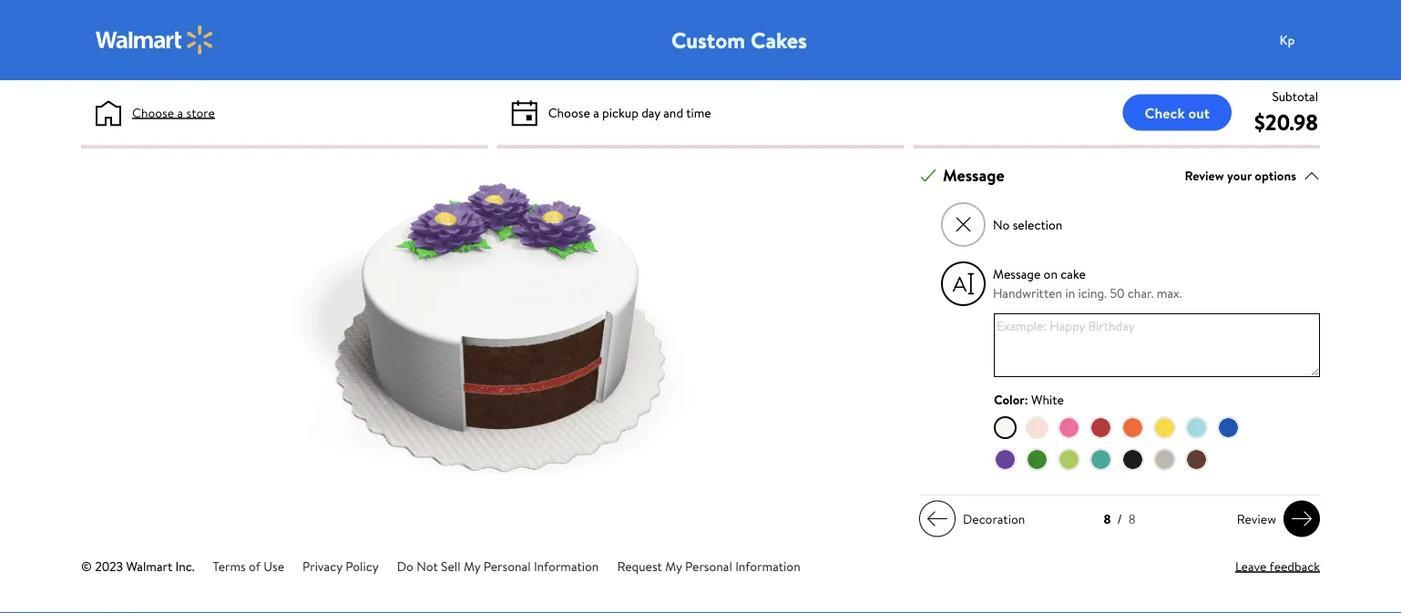Task type: vqa. For each thing, say whether or not it's contained in the screenshot.
Review
yes



Task type: locate. For each thing, give the bounding box(es) containing it.
$20.98
[[1254, 107, 1318, 137]]

1 horizontal spatial my
[[665, 557, 682, 575]]

2 my from the left
[[665, 557, 682, 575]]

terms of use
[[213, 557, 284, 575]]

1 horizontal spatial personal
[[685, 557, 732, 575]]

icon for continue arrow image inside decoration link
[[926, 508, 948, 530]]

custom
[[671, 25, 745, 55]]

a left pickup
[[593, 103, 599, 121]]

choose
[[132, 103, 174, 121], [548, 103, 590, 121]]

a left store
[[177, 103, 183, 121]]

8 right /
[[1128, 510, 1136, 528]]

review for review
[[1237, 510, 1276, 528]]

icon for continue arrow image inside review link
[[1291, 508, 1313, 530]]

leave
[[1235, 557, 1267, 575]]

50
[[1110, 284, 1125, 302]]

icon for continue arrow image
[[926, 508, 948, 530], [1291, 508, 1313, 530]]

2 choose from the left
[[548, 103, 590, 121]]

1 horizontal spatial icon for continue arrow image
[[1291, 508, 1313, 530]]

review inside 'element'
[[1185, 166, 1224, 184]]

check out button
[[1123, 94, 1232, 131]]

1 horizontal spatial a
[[593, 103, 599, 121]]

do not sell my personal information
[[397, 557, 599, 575]]

my
[[464, 557, 480, 575], [665, 557, 682, 575]]

icon for continue arrow image up feedback
[[1291, 508, 1313, 530]]

1 horizontal spatial choose
[[548, 103, 590, 121]]

ok image
[[920, 167, 936, 184]]

leave feedback
[[1235, 557, 1320, 575]]

review left your
[[1185, 166, 1224, 184]]

personal right request
[[685, 557, 732, 575]]

message up the "handwritten"
[[993, 265, 1041, 283]]

1 horizontal spatial 8
[[1128, 510, 1136, 528]]

message for message
[[943, 164, 1004, 187]]

1 information from the left
[[534, 557, 599, 575]]

1 horizontal spatial review
[[1237, 510, 1276, 528]]

request my personal information
[[617, 557, 800, 575]]

review up leave
[[1237, 510, 1276, 528]]

selection
[[1013, 216, 1062, 233]]

subtotal
[[1272, 87, 1318, 105]]

0 horizontal spatial icon for continue arrow image
[[926, 508, 948, 530]]

message on cake handwritten in icing. 50 char. max.
[[993, 265, 1182, 302]]

options
[[1255, 166, 1296, 184]]

0 horizontal spatial information
[[534, 557, 599, 575]]

a for pickup
[[593, 103, 599, 121]]

privacy policy
[[302, 557, 379, 575]]

cakes
[[751, 25, 807, 55]]

day
[[641, 103, 660, 121]]

choose left store
[[132, 103, 174, 121]]

1 icon for continue arrow image from the left
[[926, 508, 948, 530]]

8 left /
[[1104, 510, 1111, 528]]

on
[[1044, 265, 1058, 283]]

remove image
[[953, 215, 973, 235]]

decoration link
[[919, 501, 1032, 537]]

8
[[1104, 510, 1111, 528], [1128, 510, 1136, 528]]

do not sell my personal information link
[[397, 557, 599, 575]]

check
[[1145, 102, 1185, 123]]

1 a from the left
[[177, 103, 183, 121]]

message for message on cake handwritten in icing. 50 char. max.
[[993, 265, 1041, 283]]

review your options link
[[1185, 163, 1320, 188]]

1 choose from the left
[[132, 103, 174, 121]]

©
[[81, 557, 92, 575]]

privacy
[[302, 557, 342, 575]]

1 personal from the left
[[483, 557, 531, 575]]

1 horizontal spatial information
[[735, 557, 800, 575]]

0 vertical spatial message
[[943, 164, 1004, 187]]

information
[[534, 557, 599, 575], [735, 557, 800, 575]]

1 vertical spatial message
[[993, 265, 1041, 283]]

icon for continue arrow image left decoration
[[926, 508, 948, 530]]

0 horizontal spatial personal
[[483, 557, 531, 575]]

2 personal from the left
[[685, 557, 732, 575]]

choose a pickup day and time
[[548, 103, 711, 121]]

in
[[1065, 284, 1075, 302]]

terms of use link
[[213, 557, 284, 575]]

review your options element
[[1185, 166, 1296, 185]]

2 a from the left
[[593, 103, 599, 121]]

0 horizontal spatial a
[[177, 103, 183, 121]]

leave feedback button
[[1235, 557, 1320, 576]]

0 horizontal spatial choose
[[132, 103, 174, 121]]

2 icon for continue arrow image from the left
[[1291, 508, 1313, 530]]

choose left pickup
[[548, 103, 590, 121]]

message
[[943, 164, 1004, 187], [993, 265, 1041, 283]]

0 horizontal spatial review
[[1185, 166, 1224, 184]]

message right the ok image
[[943, 164, 1004, 187]]

handwritten
[[993, 284, 1062, 302]]

and
[[663, 103, 683, 121]]

personal right sell
[[483, 557, 531, 575]]

decoration
[[963, 510, 1025, 528]]

0 horizontal spatial 8
[[1104, 510, 1111, 528]]

of
[[249, 557, 261, 575]]

choose a store link
[[132, 103, 215, 122]]

message inside message on cake handwritten in icing. 50 char. max.
[[993, 265, 1041, 283]]

my right request
[[665, 557, 682, 575]]

personal
[[483, 557, 531, 575], [685, 557, 732, 575]]

use
[[264, 557, 284, 575]]

custom cakes
[[671, 25, 807, 55]]

© 2023 walmart inc.
[[81, 557, 195, 575]]

1 vertical spatial review
[[1237, 510, 1276, 528]]

review for review your options
[[1185, 166, 1224, 184]]

choose for choose a store
[[132, 103, 174, 121]]

review
[[1185, 166, 1224, 184], [1237, 510, 1276, 528]]

my right sell
[[464, 557, 480, 575]]

0 horizontal spatial my
[[464, 557, 480, 575]]

0 vertical spatial review
[[1185, 166, 1224, 184]]

inc.
[[175, 557, 195, 575]]

back to walmart.com image
[[96, 26, 214, 55]]

cake
[[1061, 265, 1086, 283]]

a
[[177, 103, 183, 121], [593, 103, 599, 121]]



Task type: describe. For each thing, give the bounding box(es) containing it.
1 my from the left
[[464, 557, 480, 575]]

not
[[416, 557, 438, 575]]

request my personal information link
[[617, 557, 800, 575]]

color
[[994, 390, 1025, 408]]

Example: Happy Birthday text field
[[994, 314, 1320, 377]]

pickup
[[602, 103, 638, 121]]

subtotal $20.98
[[1254, 87, 1318, 137]]

up arrow image
[[1304, 167, 1320, 184]]

:
[[1025, 390, 1028, 408]]

8 / 8
[[1104, 510, 1136, 528]]

no
[[993, 216, 1010, 233]]

terms
[[213, 557, 246, 575]]

review link
[[1230, 501, 1320, 537]]

do
[[397, 557, 413, 575]]

choose for choose a pickup day and time
[[548, 103, 590, 121]]

2 information from the left
[[735, 557, 800, 575]]

1 8 from the left
[[1104, 510, 1111, 528]]

/
[[1117, 510, 1122, 528]]

kp
[[1280, 31, 1295, 49]]

max.
[[1157, 284, 1182, 302]]

out
[[1188, 102, 1210, 123]]

check out
[[1145, 102, 1210, 123]]

store
[[186, 103, 215, 121]]

privacy policy link
[[302, 557, 379, 575]]

feedback
[[1270, 557, 1320, 575]]

walmart
[[126, 557, 172, 575]]

color : white
[[994, 390, 1064, 408]]

no selection
[[993, 216, 1062, 233]]

time
[[686, 103, 711, 121]]

your
[[1227, 166, 1252, 184]]

kp button
[[1269, 22, 1342, 58]]

2023
[[95, 557, 123, 575]]

char.
[[1128, 284, 1154, 302]]

white
[[1031, 390, 1064, 408]]

request
[[617, 557, 662, 575]]

policy
[[345, 557, 379, 575]]

choose a store
[[132, 103, 215, 121]]

a for store
[[177, 103, 183, 121]]

2 8 from the left
[[1128, 510, 1136, 528]]

sell
[[441, 557, 461, 575]]

review your options
[[1185, 166, 1296, 184]]

icing.
[[1078, 284, 1107, 302]]



